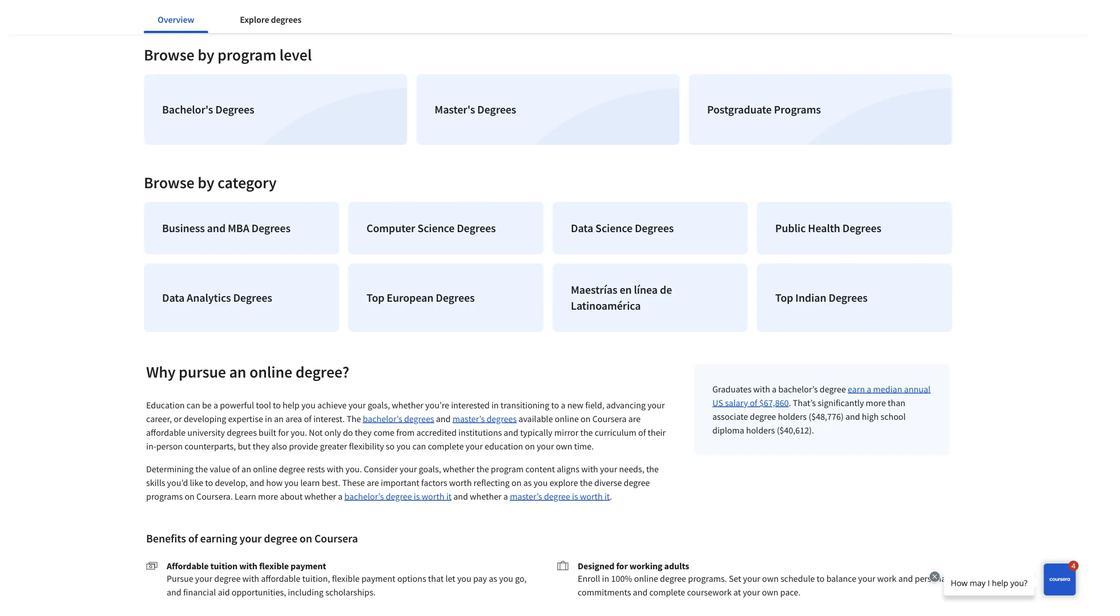 Task type: locate. For each thing, give the bounding box(es) containing it.
1 horizontal spatial top
[[776, 291, 794, 305]]

new
[[568, 400, 584, 411]]

curriculum
[[595, 427, 637, 439]]

in up commitments
[[602, 573, 610, 585]]

online up mirror
[[555, 413, 579, 425]]

1 vertical spatial program
[[491, 464, 524, 475]]

built
[[259, 427, 276, 439]]

whether up bachelor's degrees link
[[392, 400, 424, 411]]

of inside the determining the value of an online degree rests with you. consider your goals, whether the program content aligns with your needs, the skills you'd like to develop, and how you learn best. these are important factors worth reflecting on as you explore the diverse degree programs on coursera. learn more about whether a
[[232, 464, 240, 475]]

0 vertical spatial more
[[866, 397, 886, 409]]

0 horizontal spatial are
[[367, 477, 379, 489]]

0 vertical spatial bachelor's
[[779, 384, 818, 395]]

for
[[278, 427, 289, 439], [617, 561, 628, 572]]

0 vertical spatial own
[[556, 441, 573, 452]]

online up how
[[253, 464, 277, 475]]

needs,
[[619, 464, 645, 475]]

online inside "available online on coursera are affordable university degrees built for you. not only do they come from accredited institutions and typically mirror the curriculum of their in-person counterparts, but they also provide greater flexibility so you can complete your education on your own time."
[[555, 413, 579, 425]]

holders up ($40,612).
[[778, 411, 807, 423]]

aligns
[[557, 464, 580, 475]]

affordable
[[146, 427, 186, 439], [261, 573, 301, 585]]

1 vertical spatial browse
[[144, 173, 195, 193]]

whether up factors in the left of the page
[[443, 464, 475, 475]]

0 vertical spatial as
[[524, 477, 532, 489]]

0 vertical spatial by
[[198, 45, 214, 65]]

bachelor's degrees link
[[363, 413, 434, 425]]

an up develop,
[[242, 464, 251, 475]]

they down the built
[[253, 441, 270, 452]]

master's down content
[[510, 491, 542, 502]]

degree down tuition
[[214, 573, 241, 585]]

0 vertical spatial you.
[[291, 427, 307, 439]]

is
[[414, 491, 420, 502], [572, 491, 578, 502]]

0 vertical spatial are
[[629, 413, 641, 425]]

overview button
[[144, 6, 208, 33]]

1 vertical spatial an
[[274, 413, 284, 425]]

can left be
[[187, 400, 200, 411]]

and inside "available online on coursera are affordable university degrees built for you. not only do they come from accredited institutions and typically mirror the curriculum of their in-person counterparts, but they also provide greater flexibility so you can complete your education on your own time."
[[504, 427, 519, 439]]

0 vertical spatial browse
[[144, 45, 195, 65]]

2 by from the top
[[198, 173, 214, 193]]

worth up bachelor's degree is worth it and whether a master's degree is worth it .
[[449, 477, 472, 489]]

education
[[485, 441, 523, 452]]

holders down $67,860
[[747, 425, 775, 436]]

1 horizontal spatial it
[[605, 491, 610, 502]]

degree
[[820, 384, 846, 395], [750, 411, 777, 423], [279, 464, 305, 475], [624, 477, 650, 489], [386, 491, 412, 502], [544, 491, 571, 502], [264, 532, 298, 546], [214, 573, 241, 585], [660, 573, 687, 585]]

are down consider
[[367, 477, 379, 489]]

by for category
[[198, 173, 214, 193]]

1 horizontal spatial holders
[[778, 411, 807, 423]]

program inside the determining the value of an online degree rests with you. consider your goals, whether the program content aligns with your needs, the skills you'd like to develop, and how you learn best. these are important factors worth reflecting on as you explore the diverse degree programs on coursera. learn more about whether a
[[491, 464, 524, 475]]

1 horizontal spatial are
[[629, 413, 641, 425]]

online
[[250, 362, 293, 382], [555, 413, 579, 425], [253, 464, 277, 475], [634, 573, 658, 585]]

of left "earning"
[[188, 532, 198, 546]]

0 horizontal spatial goals,
[[368, 400, 390, 411]]

1 horizontal spatial more
[[866, 397, 886, 409]]

1 top from the left
[[367, 291, 385, 305]]

1 horizontal spatial for
[[617, 561, 628, 572]]

own down mirror
[[556, 441, 573, 452]]

by
[[198, 45, 214, 65], [198, 173, 214, 193]]

1 vertical spatial can
[[413, 441, 426, 452]]

payment up scholarships.
[[362, 573, 396, 585]]

0 vertical spatial coursera
[[593, 413, 627, 425]]

list
[[139, 70, 957, 150], [139, 197, 957, 337]]

1 horizontal spatial affordable
[[261, 573, 301, 585]]

0 horizontal spatial science
[[418, 221, 455, 235]]

1 horizontal spatial in
[[492, 400, 499, 411]]

person
[[156, 441, 183, 452]]

your up financial
[[195, 573, 213, 585]]

their
[[648, 427, 666, 439]]

goals, inside the determining the value of an online degree rests with you. consider your goals, whether the program content aligns with your needs, the skills you'd like to develop, and how you learn best. these are important factors worth reflecting on as you explore the diverse degree programs on coursera. learn more about whether a
[[419, 464, 441, 475]]

1 horizontal spatial is
[[572, 491, 578, 502]]

these
[[342, 477, 365, 489]]

100%
[[611, 573, 633, 585]]

on down field,
[[581, 413, 591, 425]]

complete
[[428, 441, 464, 452], [650, 587, 686, 598]]

reflecting
[[474, 477, 510, 489]]

1 horizontal spatial science
[[596, 221, 633, 235]]

degrees for top european degrees
[[436, 291, 475, 305]]

determining
[[146, 464, 194, 475]]

your up diverse
[[600, 464, 618, 475]]

and inside affordable tuition with flexible payment pursue your degree with affordable tuition, flexible payment options that let you pay as you go, and financial aid opportunities, including scholarships.
[[167, 587, 181, 598]]

own left pace.
[[762, 587, 779, 598]]

1 horizontal spatial .
[[789, 397, 791, 409]]

degree down 'explore' on the bottom right of page
[[544, 491, 571, 502]]

flexible up scholarships.
[[332, 573, 360, 585]]

2 vertical spatial bachelor's
[[345, 491, 384, 502]]

list for browse by program level
[[139, 70, 957, 150]]

latinoamérica
[[571, 299, 641, 313]]

about
[[280, 491, 303, 502]]

maestrías en línea de latinoamérica link
[[553, 264, 748, 332]]

is down 'explore' on the bottom right of page
[[572, 491, 578, 502]]

0 horizontal spatial coursera
[[315, 532, 358, 546]]

coursera up curriculum
[[593, 413, 627, 425]]

1 vertical spatial in
[[265, 413, 272, 425]]

affordable inside affordable tuition with flexible payment pursue your degree with affordable tuition, flexible payment options that let you pay as you go, and financial aid opportunities, including scholarships.
[[261, 573, 301, 585]]

of inside earn a median annual us salary of $67,860
[[750, 397, 758, 409]]

data science degrees
[[571, 221, 674, 235]]

0 vertical spatial data
[[571, 221, 594, 235]]

1 vertical spatial they
[[253, 441, 270, 452]]

. down diverse
[[610, 491, 612, 502]]

1 vertical spatial goals,
[[419, 464, 441, 475]]

1 vertical spatial .
[[610, 491, 612, 502]]

0 horizontal spatial it
[[446, 491, 452, 502]]

1 vertical spatial holders
[[747, 425, 775, 436]]

that's
[[793, 397, 816, 409]]

that
[[428, 573, 444, 585]]

0 horizontal spatial worth
[[422, 491, 445, 502]]

own left schedule at bottom right
[[763, 573, 779, 585]]

0 vertical spatial complete
[[428, 441, 464, 452]]

1 horizontal spatial complete
[[650, 587, 686, 598]]

goals, up factors in the left of the page
[[419, 464, 441, 475]]

program up reflecting
[[491, 464, 524, 475]]

postgraduate
[[707, 102, 772, 117]]

top indian degrees link
[[757, 264, 953, 332]]

online down working
[[634, 573, 658, 585]]

data
[[571, 221, 594, 235], [162, 291, 185, 305]]

. inside . that's significantly more than associate degree holders ($48,776) and high school diploma holders ($40,612).
[[789, 397, 791, 409]]

tab list
[[144, 6, 334, 33]]

a right be
[[214, 400, 218, 411]]

complete down adults
[[650, 587, 686, 598]]

1 vertical spatial own
[[763, 573, 779, 585]]

content
[[526, 464, 555, 475]]

master's
[[453, 413, 485, 425], [510, 491, 542, 502]]

1 vertical spatial flexible
[[332, 573, 360, 585]]

do
[[343, 427, 353, 439]]

science for data
[[596, 221, 633, 235]]

on right reflecting
[[512, 477, 522, 489]]

median
[[874, 384, 903, 395]]

they
[[355, 427, 372, 439], [253, 441, 270, 452]]

a inside earn a median annual us salary of $67,860
[[867, 384, 872, 395]]

best.
[[322, 477, 341, 489]]

of inside "available online on coursera are affordable university degrees built for you. not only do they come from accredited institutions and typically mirror the curriculum of their in-person counterparts, but they also provide greater flexibility so you can complete your education on your own time."
[[639, 427, 646, 439]]

worth down diverse
[[580, 491, 603, 502]]

are inside "available online on coursera are affordable university degrees built for you. not only do they come from accredited institutions and typically mirror the curriculum of their in-person counterparts, but they also provide greater flexibility so you can complete your education on your own time."
[[629, 413, 641, 425]]

1 horizontal spatial as
[[524, 477, 532, 489]]

affordable tuition with flexible payment pursue your degree with affordable tuition, flexible payment options that let you pay as you go, and financial aid opportunities, including scholarships.
[[167, 561, 527, 598]]

factors
[[421, 477, 447, 489]]

important
[[381, 477, 420, 489]]

is down the important
[[414, 491, 420, 502]]

0 horizontal spatial top
[[367, 291, 385, 305]]

public health degrees
[[776, 221, 882, 235]]

0 vertical spatial can
[[187, 400, 200, 411]]

1 vertical spatial you.
[[346, 464, 362, 475]]

education can be a powerful tool to help you achieve your goals, whether you're interested in transitioning to a new field, advancing your career, or developing expertise in an area of interest. the
[[146, 400, 665, 425]]

1 vertical spatial payment
[[362, 573, 396, 585]]

1 horizontal spatial worth
[[449, 477, 472, 489]]

0 horizontal spatial .
[[610, 491, 612, 502]]

as down content
[[524, 477, 532, 489]]

1 horizontal spatial payment
[[362, 573, 396, 585]]

1 vertical spatial more
[[258, 491, 278, 502]]

an
[[229, 362, 246, 382], [274, 413, 284, 425], [242, 464, 251, 475]]

degree inside designed for working adults enroll in 100% online degree programs. set your own schedule to balance your work and personal commitments and complete coursework at your own pace.
[[660, 573, 687, 585]]

1 vertical spatial complete
[[650, 587, 686, 598]]

0 horizontal spatial for
[[278, 427, 289, 439]]

degrees for public health degrees
[[843, 221, 882, 235]]

you inside "available online on coursera are affordable university degrees built for you. not only do they come from accredited institutions and typically mirror the curriculum of their in-person counterparts, but they also provide greater flexibility so you can complete your education on your own time."
[[397, 441, 411, 452]]

online inside designed for working adults enroll in 100% online degree programs. set your own schedule to balance your work and personal commitments and complete coursework at your own pace.
[[634, 573, 658, 585]]

0 horizontal spatial flexible
[[259, 561, 289, 572]]

business
[[162, 221, 205, 235]]

2 horizontal spatial in
[[602, 573, 610, 585]]

field,
[[586, 400, 605, 411]]

bachelor's
[[779, 384, 818, 395], [363, 413, 403, 425], [345, 491, 384, 502]]

1 horizontal spatial flexible
[[332, 573, 360, 585]]

0 horizontal spatial payment
[[291, 561, 326, 572]]

2 vertical spatial in
[[602, 573, 610, 585]]

in up the built
[[265, 413, 272, 425]]

degrees up from
[[404, 413, 434, 425]]

scholarships.
[[326, 587, 376, 598]]

0 horizontal spatial is
[[414, 491, 420, 502]]

indian
[[796, 291, 827, 305]]

mirror
[[555, 427, 579, 439]]

1 vertical spatial are
[[367, 477, 379, 489]]

. left that's
[[789, 397, 791, 409]]

$67,860
[[760, 397, 789, 409]]

1 horizontal spatial data
[[571, 221, 594, 235]]

diploma
[[713, 425, 745, 436]]

degree down adults
[[660, 573, 687, 585]]

an up powerful
[[229, 362, 246, 382]]

pursue
[[167, 573, 193, 585]]

1 by from the top
[[198, 45, 214, 65]]

master's down interested
[[453, 413, 485, 425]]

of inside education can be a powerful tool to help you achieve your goals, whether you're interested in transitioning to a new field, advancing your career, or developing expertise in an area of interest. the
[[304, 413, 312, 425]]

0 vertical spatial goals,
[[368, 400, 390, 411]]

programs
[[774, 102, 821, 117]]

0 vertical spatial an
[[229, 362, 246, 382]]

1 horizontal spatial you.
[[346, 464, 362, 475]]

of right area
[[304, 413, 312, 425]]

whether down reflecting
[[470, 491, 502, 502]]

0 vertical spatial flexible
[[259, 561, 289, 572]]

1 horizontal spatial program
[[491, 464, 524, 475]]

2 browse from the top
[[144, 173, 195, 193]]

degrees up but
[[227, 427, 257, 439]]

by left category
[[198, 173, 214, 193]]

1 science from the left
[[418, 221, 455, 235]]

you right so
[[397, 441, 411, 452]]

a down best.
[[338, 491, 343, 502]]

in inside designed for working adults enroll in 100% online degree programs. set your own schedule to balance your work and personal commitments and complete coursework at your own pace.
[[602, 573, 610, 585]]

1 vertical spatial affordable
[[261, 573, 301, 585]]

1 horizontal spatial coursera
[[593, 413, 627, 425]]

1 vertical spatial list
[[139, 197, 957, 337]]

your up the
[[349, 400, 366, 411]]

you. up provide
[[291, 427, 307, 439]]

bachelor's degree is worth it and whether a master's degree is worth it .
[[345, 491, 612, 502]]

you. up these
[[346, 464, 362, 475]]

for up 100%
[[617, 561, 628, 572]]

area
[[286, 413, 302, 425]]

1 vertical spatial bachelor's
[[363, 413, 403, 425]]

maestrías en línea de latinoamérica
[[571, 283, 672, 313]]

goals, inside education can be a powerful tool to help you achieve your goals, whether you're interested in transitioning to a new field, advancing your career, or developing expertise in an area of interest. the
[[368, 400, 390, 411]]

designed for working adults enroll in 100% online degree programs. set your own schedule to balance your work and personal commitments and complete coursework at your own pace.
[[578, 561, 949, 598]]

data for data science degrees
[[571, 221, 594, 235]]

more up high
[[866, 397, 886, 409]]

on down like
[[185, 491, 195, 502]]

bachelor's for your
[[363, 413, 403, 425]]

top for top indian degrees
[[776, 291, 794, 305]]

an inside education can be a powerful tool to help you achieve your goals, whether you're interested in transitioning to a new field, advancing your career, or developing expertise in an area of interest. the
[[274, 413, 284, 425]]

0 vertical spatial list
[[139, 70, 957, 150]]

interested
[[451, 400, 490, 411]]

0 vertical spatial they
[[355, 427, 372, 439]]

benefits
[[146, 532, 186, 546]]

of left "their"
[[639, 427, 646, 439]]

time.
[[574, 441, 594, 452]]

the inside "available online on coursera are affordable university degrees built for you. not only do they come from accredited institutions and typically mirror the curriculum of their in-person counterparts, but they also provide greater flexibility so you can complete your education on your own time."
[[581, 427, 593, 439]]

goals, up bachelor's degrees link
[[368, 400, 390, 411]]

0 vertical spatial affordable
[[146, 427, 186, 439]]

2 science from the left
[[596, 221, 633, 235]]

are inside the determining the value of an online degree rests with you. consider your goals, whether the program content aligns with your needs, the skills you'd like to develop, and how you learn best. these are important factors worth reflecting on as you explore the diverse degree programs on coursera. learn more about whether a
[[367, 477, 379, 489]]

more down how
[[258, 491, 278, 502]]

us
[[713, 397, 724, 409]]

you. inside the determining the value of an online degree rests with you. consider your goals, whether the program content aligns with your needs, the skills you'd like to develop, and how you learn best. these are important factors worth reflecting on as you explore the diverse degree programs on coursera. learn more about whether a
[[346, 464, 362, 475]]

by down overview button
[[198, 45, 214, 65]]

2 list from the top
[[139, 197, 957, 337]]

they up flexibility
[[355, 427, 372, 439]]

but
[[238, 441, 251, 452]]

coursera up affordable tuition with flexible payment pursue your degree with affordable tuition, flexible payment options that let you pay as you go, and financial aid opportunities, including scholarships.
[[315, 532, 358, 546]]

the up reflecting
[[477, 464, 489, 475]]

learn
[[235, 491, 256, 502]]

whether down learn
[[305, 491, 336, 502]]

like
[[190, 477, 203, 489]]

0 vertical spatial program
[[218, 45, 276, 65]]

a inside the determining the value of an online degree rests with you. consider your goals, whether the program content aligns with your needs, the skills you'd like to develop, and how you learn best. these are important factors worth reflecting on as you explore the diverse degree programs on coursera. learn more about whether a
[[338, 491, 343, 502]]

program
[[218, 45, 276, 65], [491, 464, 524, 475]]

0 horizontal spatial more
[[258, 491, 278, 502]]

your up "their"
[[648, 400, 665, 411]]

degrees right explore
[[271, 14, 302, 25]]

top left indian
[[776, 291, 794, 305]]

are down advancing
[[629, 413, 641, 425]]

degrees for top indian degrees
[[829, 291, 868, 305]]

to inside designed for working adults enroll in 100% online degree programs. set your own schedule to balance your work and personal commitments and complete coursework at your own pace.
[[817, 573, 825, 585]]

0 vertical spatial for
[[278, 427, 289, 439]]

0 horizontal spatial as
[[489, 573, 498, 585]]

to right like
[[205, 477, 213, 489]]

tab list containing overview
[[144, 6, 334, 33]]

0 vertical spatial .
[[789, 397, 791, 409]]

degrees inside explore degrees button
[[271, 14, 302, 25]]

1 list from the top
[[139, 70, 957, 150]]

can down from
[[413, 441, 426, 452]]

for inside "available online on coursera are affordable university degrees built for you. not only do they come from accredited institutions and typically mirror the curriculum of their in-person counterparts, but they also provide greater flexibility so you can complete your education on your own time."
[[278, 427, 289, 439]]

0 horizontal spatial holders
[[747, 425, 775, 436]]

0 horizontal spatial data
[[162, 291, 185, 305]]

as right the pay
[[489, 573, 498, 585]]

transitioning
[[501, 400, 550, 411]]

an inside the determining the value of an online degree rests with you. consider your goals, whether the program content aligns with your needs, the skills you'd like to develop, and how you learn best. these are important factors worth reflecting on as you explore the diverse degree programs on coursera. learn more about whether a
[[242, 464, 251, 475]]

1 vertical spatial as
[[489, 573, 498, 585]]

0 vertical spatial master's
[[453, 413, 485, 425]]

your inside affordable tuition with flexible payment pursue your degree with affordable tuition, flexible payment options that let you pay as you go, and financial aid opportunities, including scholarships.
[[195, 573, 213, 585]]

you right help
[[302, 400, 316, 411]]

complete down accredited
[[428, 441, 464, 452]]

browse for browse by program level
[[144, 45, 195, 65]]

flexible up the opportunities, at the left bottom
[[259, 561, 289, 572]]

1 vertical spatial by
[[198, 173, 214, 193]]

value
[[210, 464, 230, 475]]

worth down factors in the left of the page
[[422, 491, 445, 502]]

develop,
[[215, 477, 248, 489]]

affordable up the person
[[146, 427, 186, 439]]

degree down $67,860
[[750, 411, 777, 423]]

come
[[374, 427, 395, 439]]

0 horizontal spatial program
[[218, 45, 276, 65]]

explore
[[550, 477, 578, 489]]

program down explore
[[218, 45, 276, 65]]

list containing bachelor's degrees
[[139, 70, 957, 150]]

0 horizontal spatial they
[[253, 441, 270, 452]]

1 horizontal spatial master's
[[510, 491, 542, 502]]

0 horizontal spatial you.
[[291, 427, 307, 439]]

0 vertical spatial payment
[[291, 561, 326, 572]]

1 browse from the top
[[144, 45, 195, 65]]

1 horizontal spatial goals,
[[419, 464, 441, 475]]

browse down overview button
[[144, 45, 195, 65]]

you
[[302, 400, 316, 411], [397, 441, 411, 452], [285, 477, 299, 489], [534, 477, 548, 489], [457, 573, 472, 585], [499, 573, 514, 585]]

available
[[519, 413, 553, 425]]

it down factors in the left of the page
[[446, 491, 452, 502]]

for up also
[[278, 427, 289, 439]]

by for program
[[198, 45, 214, 65]]

of right salary
[[750, 397, 758, 409]]

list containing business and mba degrees
[[139, 197, 957, 337]]

1 vertical spatial data
[[162, 291, 185, 305]]

a
[[772, 384, 777, 395], [867, 384, 872, 395], [214, 400, 218, 411], [561, 400, 566, 411], [338, 491, 343, 502], [504, 491, 508, 502]]

1 vertical spatial for
[[617, 561, 628, 572]]

and
[[207, 221, 226, 235], [846, 411, 861, 423], [436, 413, 451, 425], [504, 427, 519, 439], [250, 477, 264, 489], [454, 491, 468, 502], [899, 573, 913, 585], [167, 587, 181, 598], [633, 587, 648, 598]]

help
[[283, 400, 300, 411]]

1 horizontal spatial they
[[355, 427, 372, 439]]

0 horizontal spatial master's
[[453, 413, 485, 425]]

2 top from the left
[[776, 291, 794, 305]]

data for data analytics degrees
[[162, 291, 185, 305]]

in up master's degrees link in the bottom left of the page
[[492, 400, 499, 411]]

counterparts,
[[185, 441, 236, 452]]

1 horizontal spatial can
[[413, 441, 426, 452]]

aid
[[218, 587, 230, 598]]

it
[[446, 491, 452, 502], [605, 491, 610, 502]]



Task type: describe. For each thing, give the bounding box(es) containing it.
graduates with a bachelor's degree
[[713, 384, 848, 395]]

programs.
[[688, 573, 727, 585]]

affordable inside "available online on coursera are affordable university degrees built for you. not only do they come from accredited institutions and typically mirror the curriculum of their in-person counterparts, but they also provide greater flexibility so you can complete your education on your own time."
[[146, 427, 186, 439]]

developing
[[184, 413, 226, 425]]

coursera.
[[197, 491, 233, 502]]

master's degrees
[[435, 102, 517, 117]]

you down content
[[534, 477, 548, 489]]

degree down about
[[264, 532, 298, 546]]

earn
[[848, 384, 865, 395]]

institutions
[[459, 427, 502, 439]]

your down typically
[[537, 441, 554, 452]]

you up about
[[285, 477, 299, 489]]

or
[[174, 413, 182, 425]]

your down institutions
[[466, 441, 483, 452]]

top indian degrees
[[776, 291, 868, 305]]

you right 'let'
[[457, 573, 472, 585]]

adults
[[665, 561, 690, 572]]

public
[[776, 221, 806, 235]]

explore degrees button
[[226, 6, 315, 33]]

european
[[387, 291, 434, 305]]

earn a median annual us salary of $67,860 link
[[713, 384, 931, 409]]

online up tool
[[250, 362, 293, 382]]

degree up significantly
[[820, 384, 846, 395]]

list for browse by category
[[139, 197, 957, 337]]

the left diverse
[[580, 477, 593, 489]]

school
[[881, 411, 906, 423]]

the up like
[[195, 464, 208, 475]]

determining the value of an online degree rests with you. consider your goals, whether the program content aligns with your needs, the skills you'd like to develop, and how you learn best. these are important factors worth reflecting on as you explore the diverse degree programs on coursera. learn more about whether a
[[146, 464, 659, 502]]

at
[[734, 587, 741, 598]]

browse by category
[[144, 173, 277, 193]]

with up $67,860
[[754, 384, 771, 395]]

a left new
[[561, 400, 566, 411]]

a up $67,860
[[772, 384, 777, 395]]

2 horizontal spatial worth
[[580, 491, 603, 502]]

0 vertical spatial in
[[492, 400, 499, 411]]

bachelor's for skills
[[345, 491, 384, 502]]

university
[[187, 427, 225, 439]]

with right aligns
[[582, 464, 598, 475]]

1 is from the left
[[414, 491, 420, 502]]

balance
[[827, 573, 857, 585]]

diverse
[[595, 477, 622, 489]]

science for computer
[[418, 221, 455, 235]]

than
[[888, 397, 906, 409]]

available online on coursera are affordable university degrees built for you. not only do they come from accredited institutions and typically mirror the curriculum of their in-person counterparts, but they also provide greater flexibility so you can complete your education on your own time.
[[146, 413, 666, 452]]

computer
[[367, 221, 416, 235]]

postgraduate programs link
[[689, 74, 953, 145]]

benefits of earning your degree on coursera
[[146, 532, 358, 546]]

degree down the needs,
[[624, 477, 650, 489]]

master's degrees link
[[453, 413, 517, 425]]

level
[[280, 45, 312, 65]]

pursue
[[179, 362, 226, 382]]

degree up how
[[279, 464, 305, 475]]

to right tool
[[273, 400, 281, 411]]

with up best.
[[327, 464, 344, 475]]

own inside "available online on coursera are affordable university degrees built for you. not only do they come from accredited institutions and typically mirror the curriculum of their in-person counterparts, but they also provide greater flexibility so you can complete your education on your own time."
[[556, 441, 573, 452]]

so
[[386, 441, 395, 452]]

degrees for data analytics degrees
[[233, 291, 272, 305]]

associate
[[713, 411, 748, 423]]

you're
[[426, 400, 449, 411]]

the right the needs,
[[646, 464, 659, 475]]

you. inside "available online on coursera are affordable university degrees built for you. not only do they come from accredited institutions and typically mirror the curriculum of their in-person counterparts, but they also provide greater flexibility so you can complete your education on your own time."
[[291, 427, 307, 439]]

bachelor's
[[162, 102, 213, 117]]

can inside education can be a powerful tool to help you achieve your goals, whether you're interested in transitioning to a new field, advancing your career, or developing expertise in an area of interest. the
[[187, 400, 200, 411]]

degrees for data science degrees
[[635, 221, 674, 235]]

degrees for computer science degrees
[[457, 221, 496, 235]]

let
[[446, 573, 456, 585]]

and inside the determining the value of an online degree rests with you. consider your goals, whether the program content aligns with your needs, the skills you'd like to develop, and how you learn best. these are important factors worth reflecting on as you explore the diverse degree programs on coursera. learn more about whether a
[[250, 477, 264, 489]]

2 vertical spatial own
[[762, 587, 779, 598]]

education
[[146, 400, 185, 411]]

($40,612).
[[777, 425, 815, 436]]

achieve
[[318, 400, 347, 411]]

for inside designed for working adults enroll in 100% online degree programs. set your own schedule to balance your work and personal commitments and complete coursework at your own pace.
[[617, 561, 628, 572]]

browse for browse by category
[[144, 173, 195, 193]]

set
[[729, 573, 742, 585]]

2 it from the left
[[605, 491, 610, 502]]

on down typically
[[525, 441, 535, 452]]

top european degrees
[[367, 291, 475, 305]]

2 is from the left
[[572, 491, 578, 502]]

degree down the important
[[386, 491, 412, 502]]

top european degrees link
[[348, 264, 544, 332]]

data analytics degrees link
[[144, 264, 339, 332]]

on up tuition,
[[300, 532, 312, 546]]

in-
[[146, 441, 156, 452]]

degree?
[[296, 362, 349, 382]]

interest.
[[314, 413, 345, 425]]

how
[[266, 477, 283, 489]]

degrees inside "available online on coursera are affordable university degrees built for you. not only do they come from accredited institutions and typically mirror the curriculum of their in-person counterparts, but they also provide greater flexibility so you can complete your education on your own time."
[[227, 427, 257, 439]]

with up the opportunities, at the left bottom
[[242, 573, 259, 585]]

with right tuition
[[239, 561, 258, 572]]

coursera inside "available online on coursera are affordable university degrees built for you. not only do they come from accredited institutions and typically mirror the curriculum of their in-person counterparts, but they also provide greater flexibility so you can complete your education on your own time."
[[593, 413, 627, 425]]

as inside the determining the value of an online degree rests with you. consider your goals, whether the program content aligns with your needs, the skills you'd like to develop, and how you learn best. these are important factors worth reflecting on as you explore the diverse degree programs on coursera. learn more about whether a
[[524, 477, 532, 489]]

whether inside education can be a powerful tool to help you achieve your goals, whether you're interested in transitioning to a new field, advancing your career, or developing expertise in an area of interest. the
[[392, 400, 424, 411]]

you left go,
[[499, 573, 514, 585]]

more inside . that's significantly more than associate degree holders ($48,776) and high school diploma holders ($40,612).
[[866, 397, 886, 409]]

your left work
[[859, 573, 876, 585]]

business and mba degrees
[[162, 221, 291, 235]]

you'd
[[167, 477, 188, 489]]

programs
[[146, 491, 183, 502]]

your right "earning"
[[240, 532, 262, 546]]

computer science degrees
[[367, 221, 496, 235]]

tuition,
[[302, 573, 330, 585]]

master's degree is worth it link
[[510, 491, 610, 502]]

business and mba degrees link
[[144, 202, 339, 255]]

graduates
[[713, 384, 752, 395]]

enroll
[[578, 573, 601, 585]]

data analytics degrees
[[162, 291, 272, 305]]

tool
[[256, 400, 271, 411]]

worth inside the determining the value of an online degree rests with you. consider your goals, whether the program content aligns with your needs, the skills you'd like to develop, and how you learn best. these are important factors worth reflecting on as you explore the diverse degree programs on coursera. learn more about whether a
[[449, 477, 472, 489]]

analytics
[[187, 291, 231, 305]]

0 vertical spatial holders
[[778, 411, 807, 423]]

why
[[146, 362, 176, 382]]

and inside . that's significantly more than associate degree holders ($48,776) and high school diploma holders ($40,612).
[[846, 411, 861, 423]]

not
[[309, 427, 323, 439]]

be
[[202, 400, 212, 411]]

coursework
[[687, 587, 732, 598]]

degree inside . that's significantly more than associate degree holders ($48,776) and high school diploma holders ($40,612).
[[750, 411, 777, 423]]

your up the important
[[400, 464, 417, 475]]

explore
[[240, 14, 269, 25]]

significantly
[[818, 397, 864, 409]]

complete inside "available online on coursera are affordable university degrees built for you. not only do they come from accredited institutions and typically mirror the curriculum of their in-person counterparts, but they also provide greater flexibility so you can complete your education on your own time."
[[428, 441, 464, 452]]

bachelor's degrees and master's degrees
[[363, 413, 517, 425]]

1 it from the left
[[446, 491, 452, 502]]

the
[[347, 413, 361, 425]]

consider
[[364, 464, 398, 475]]

greater
[[320, 441, 347, 452]]

mba
[[228, 221, 249, 235]]

as inside affordable tuition with flexible payment pursue your degree with affordable tuition, flexible payment options that let you pay as you go, and financial aid opportunities, including scholarships.
[[489, 573, 498, 585]]

pay
[[473, 573, 487, 585]]

degrees inside "link"
[[478, 102, 517, 117]]

to inside the determining the value of an online degree rests with you. consider your goals, whether the program content aligns with your needs, the skills you'd like to develop, and how you learn best. these are important factors worth reflecting on as you explore the diverse degree programs on coursera. learn more about whether a
[[205, 477, 213, 489]]

expertise
[[228, 413, 263, 425]]

línea
[[634, 283, 658, 297]]

to left new
[[551, 400, 559, 411]]

online inside the determining the value of an online degree rests with you. consider your goals, whether the program content aligns with your needs, the skills you'd like to develop, and how you learn best. these are important factors worth reflecting on as you explore the diverse degree programs on coursera. learn more about whether a
[[253, 464, 277, 475]]

your right the set
[[743, 573, 761, 585]]

public health degrees link
[[757, 202, 953, 255]]

a down reflecting
[[504, 491, 508, 502]]

complete inside designed for working adults enroll in 100% online degree programs. set your own schedule to balance your work and personal commitments and complete coursework at your own pace.
[[650, 587, 686, 598]]

more inside the determining the value of an online degree rests with you. consider your goals, whether the program content aligns with your needs, the skills you'd like to develop, and how you learn best. these are important factors worth reflecting on as you explore the diverse degree programs on coursera. learn more about whether a
[[258, 491, 278, 502]]

financial
[[183, 587, 216, 598]]

you inside education can be a powerful tool to help you achieve your goals, whether you're interested in transitioning to a new field, advancing your career, or developing expertise in an area of interest. the
[[302, 400, 316, 411]]

bachelor's degrees
[[162, 102, 255, 117]]

degree inside affordable tuition with flexible payment pursue your degree with affordable tuition, flexible payment options that let you pay as you go, and financial aid opportunities, including scholarships.
[[214, 573, 241, 585]]

work
[[878, 573, 897, 585]]

advancing
[[607, 400, 646, 411]]

1 vertical spatial coursera
[[315, 532, 358, 546]]

1 vertical spatial master's
[[510, 491, 542, 502]]

your right at
[[743, 587, 761, 598]]

top for top european degrees
[[367, 291, 385, 305]]

can inside "available online on coursera are affordable university degrees built for you. not only do they come from accredited institutions and typically mirror the curriculum of their in-person counterparts, but they also provide greater flexibility so you can complete your education on your own time."
[[413, 441, 426, 452]]

0 horizontal spatial in
[[265, 413, 272, 425]]

pace.
[[781, 587, 801, 598]]

de
[[660, 283, 672, 297]]

degrees up institutions
[[487, 413, 517, 425]]



Task type: vqa. For each thing, say whether or not it's contained in the screenshot.
Programmer,
no



